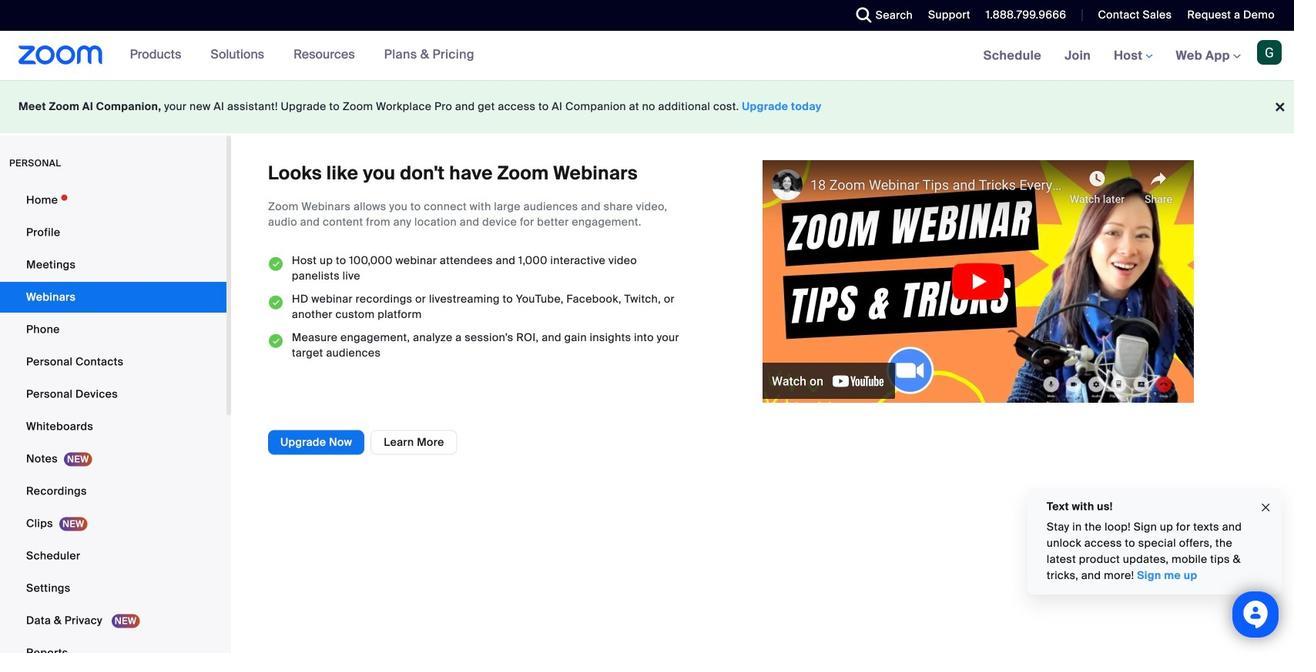 Task type: describe. For each thing, give the bounding box(es) containing it.
close image
[[1259, 499, 1272, 517]]

zoom logo image
[[18, 45, 103, 65]]

meetings navigation
[[972, 31, 1294, 81]]

product information navigation
[[118, 31, 486, 80]]



Task type: vqa. For each thing, say whether or not it's contained in the screenshot.
"zoom logo"
yes



Task type: locate. For each thing, give the bounding box(es) containing it.
footer
[[0, 80, 1294, 133]]

banner
[[0, 31, 1294, 81]]

profile picture image
[[1257, 40, 1282, 65]]

personal menu menu
[[0, 185, 226, 653]]



